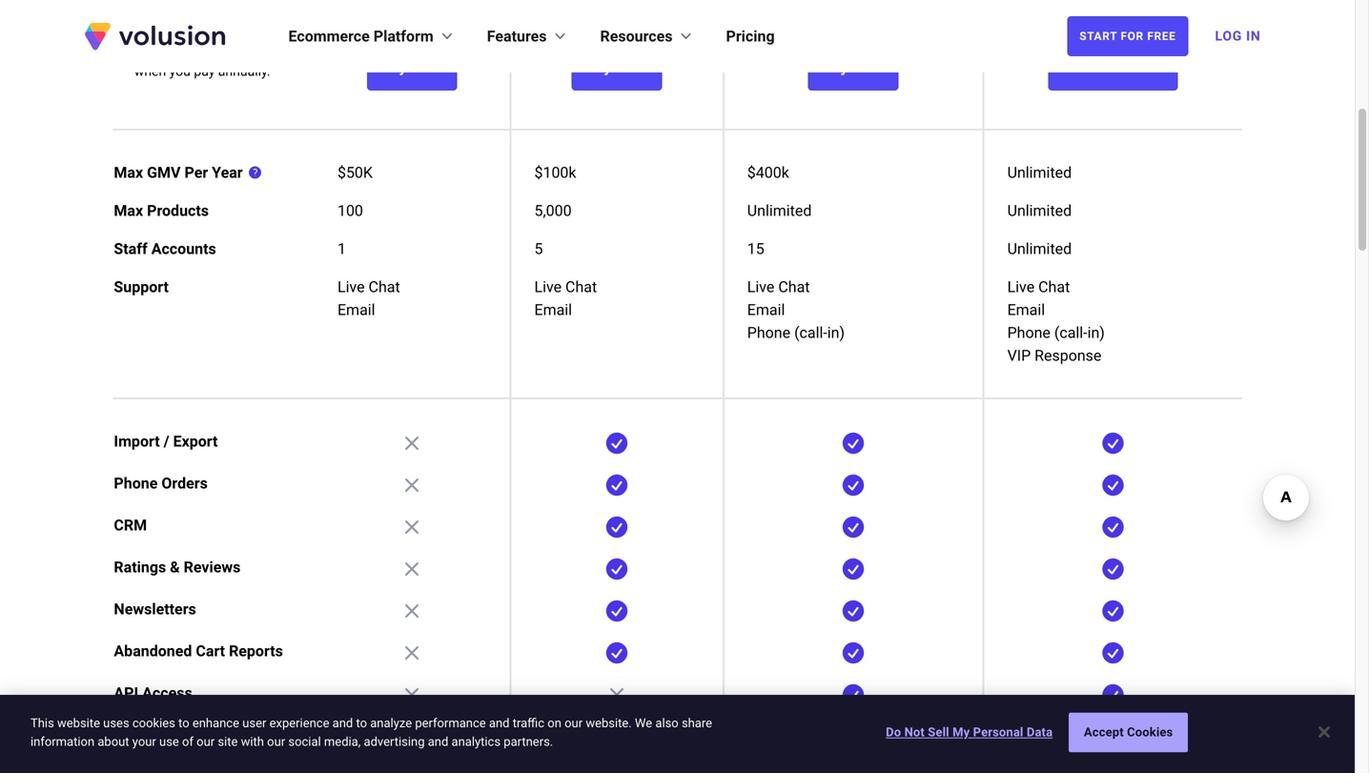 Task type: describe. For each thing, give the bounding box(es) containing it.
support
[[114, 278, 169, 296]]

vip
[[1008, 347, 1031, 365]]

live chat email phone (call-in)
[[748, 278, 845, 342]]

live chat email phone (call-in) vip response
[[1008, 278, 1105, 365]]

&
[[170, 558, 180, 577]]

on inside this website uses cookies to enhance user experience and to analyze performance and traffic on our website. we also share information about your use of our site with our social media, advertising and analytics partners.
[[548, 716, 562, 731]]

pricing link
[[726, 25, 775, 48]]

now for third buy now link from left
[[854, 58, 887, 76]]

resources
[[600, 27, 673, 45]]

advertising
[[364, 735, 425, 749]]

save
[[157, 44, 186, 60]]

log in link
[[1204, 15, 1273, 57]]

now for 2nd buy now link from left
[[617, 58, 650, 76]]

2 chat from the left
[[566, 278, 597, 296]]

in
[[1247, 28, 1261, 44]]

1 email from the left
[[338, 301, 375, 319]]

your
[[132, 735, 156, 749]]

phone orders
[[114, 474, 208, 493]]

2 live from the left
[[535, 278, 562, 296]]

email inside live chat email phone (call-in) vip response
[[1008, 301, 1045, 319]]

live inside live chat email phone (call-in)
[[748, 278, 775, 296]]

platform
[[374, 27, 434, 45]]

max gmv per year
[[114, 164, 243, 182]]

in) for live chat email phone (call-in)
[[828, 324, 845, 342]]

reports
[[229, 642, 283, 660]]

social
[[288, 735, 321, 749]]

contact
[[1061, 58, 1120, 76]]

start
[[1080, 30, 1118, 43]]

phone for live chat email phone (call-in)
[[748, 324, 791, 342]]

pay
[[194, 63, 215, 79]]

website
[[57, 716, 100, 731]]

staff
[[114, 240, 148, 258]]

/
[[164, 433, 169, 451]]

abandoned
[[114, 642, 192, 660]]

$100k
[[535, 164, 577, 182]]

to inside save up to 10% when you pay annually.
[[207, 44, 219, 60]]

about
[[98, 735, 129, 749]]

buy for third buy now link from left
[[821, 58, 849, 76]]

also
[[656, 716, 679, 731]]

user
[[242, 716, 266, 731]]

crm
[[114, 516, 147, 535]]

100
[[338, 202, 363, 220]]

buy now for third buy now link from left
[[821, 58, 887, 76]]

traffic
[[513, 716, 545, 731]]

start for free link
[[1067, 16, 1189, 56]]

1 buy now link from the left
[[367, 43, 457, 91]]

2 email from the left
[[535, 301, 572, 319]]

ecommerce platform
[[289, 27, 434, 45]]

buy for 3rd buy now link from the right
[[379, 58, 408, 76]]

for
[[1121, 30, 1144, 43]]

based on gmv
[[1053, 1, 1154, 20]]

ecommerce platform button
[[289, 25, 457, 48]]

1 horizontal spatial and
[[428, 735, 449, 749]]

5,000
[[535, 202, 572, 220]]

partners.
[[504, 735, 553, 749]]

processing
[[199, 726, 276, 744]]

uses
[[103, 716, 129, 731]]

we
[[635, 716, 653, 731]]

pricing
[[726, 27, 775, 45]]

do not sell my personal data button
[[886, 714, 1053, 752]]

of
[[182, 735, 194, 749]]

staff accounts
[[114, 240, 216, 258]]

buy now for 3rd buy now link from the right
[[379, 58, 445, 76]]

$400k
[[748, 164, 790, 182]]

chat inside live chat email phone (call-in)
[[779, 278, 810, 296]]

with
[[241, 735, 264, 749]]

this
[[31, 716, 54, 731]]

ecommerce
[[289, 27, 370, 45]]

response
[[1035, 347, 1102, 365]]

unlimited for $400k
[[1008, 164, 1072, 182]]

0 horizontal spatial gmv
[[147, 164, 181, 182]]

annually.
[[218, 63, 270, 79]]

media,
[[324, 735, 361, 749]]

products
[[147, 202, 209, 220]]

2 live chat email from the left
[[535, 278, 597, 319]]

api access
[[114, 684, 192, 702]]

privacy alert dialog
[[0, 695, 1355, 773]]

now for 3rd buy now link from the right
[[412, 58, 445, 76]]

1 chat from the left
[[369, 278, 400, 296]]

email inside live chat email phone (call-in)
[[748, 301, 785, 319]]

in) for live chat email phone (call-in) vip response
[[1088, 324, 1105, 342]]

buy for 2nd buy now link from left
[[584, 58, 613, 76]]

0 vertical spatial on
[[1099, 1, 1117, 20]]

cookies
[[132, 716, 175, 731]]

analytics
[[452, 735, 501, 749]]

enhance
[[192, 716, 239, 731]]

up
[[189, 44, 204, 60]]

sell
[[928, 725, 950, 740]]

3 buy now link from the left
[[809, 43, 899, 91]]



Task type: vqa. For each thing, say whether or not it's contained in the screenshot.
the valid
no



Task type: locate. For each thing, give the bounding box(es) containing it.
0 horizontal spatial phone
[[114, 474, 158, 493]]

2 in) from the left
[[1088, 324, 1105, 342]]

accept cookies button
[[1069, 713, 1189, 753]]

live
[[338, 278, 365, 296], [535, 278, 562, 296], [748, 278, 775, 296], [1008, 278, 1035, 296]]

15
[[748, 240, 765, 258]]

1 horizontal spatial phone
[[748, 324, 791, 342]]

(call- inside live chat email phone (call-in) vip response
[[1055, 324, 1088, 342]]

on
[[1099, 1, 1117, 20], [548, 716, 562, 731]]

my
[[953, 725, 970, 740]]

accept
[[1084, 725, 1124, 740]]

1 vertical spatial max
[[114, 202, 143, 220]]

cookies
[[1127, 725, 1173, 740]]

5
[[535, 240, 543, 258]]

10%
[[223, 44, 247, 60]]

data
[[1027, 725, 1053, 740]]

buy
[[379, 58, 408, 76], [584, 58, 613, 76], [821, 58, 849, 76]]

in) inside live chat email phone (call-in) vip response
[[1088, 324, 1105, 342]]

cart
[[196, 642, 225, 660]]

phone inside live chat email phone (call-in) vip response
[[1008, 324, 1051, 342]]

3 email from the left
[[748, 301, 785, 319]]

1 horizontal spatial live chat email
[[535, 278, 597, 319]]

to up media, at the bottom of the page
[[356, 716, 367, 731]]

2 horizontal spatial phone
[[1008, 324, 1051, 342]]

on right traffic
[[548, 716, 562, 731]]

max for max products
[[114, 202, 143, 220]]

our right with
[[267, 735, 285, 749]]

share
[[682, 716, 713, 731]]

1 horizontal spatial to
[[207, 44, 219, 60]]

this website uses cookies to enhance user experience and to analyze performance and traffic on our website. we also share information about your use of our site with our social media, advertising and analytics partners.
[[31, 716, 713, 749]]

phone inside live chat email phone (call-in)
[[748, 324, 791, 342]]

batch order processing
[[114, 726, 276, 744]]

year
[[212, 164, 243, 182]]

1 horizontal spatial in)
[[1088, 324, 1105, 342]]

to right up in the top of the page
[[207, 44, 219, 60]]

1
[[338, 240, 346, 258]]

1 horizontal spatial now
[[617, 58, 650, 76]]

gmv
[[1120, 1, 1154, 20], [147, 164, 181, 182]]

1 horizontal spatial buy
[[584, 58, 613, 76]]

and left traffic
[[489, 716, 510, 731]]

2 horizontal spatial our
[[565, 716, 583, 731]]

gmv left per
[[147, 164, 181, 182]]

3 live from the left
[[748, 278, 775, 296]]

start for free
[[1080, 30, 1176, 43]]

live chat email down 1 on the left of the page
[[338, 278, 400, 319]]

live down 1 on the left of the page
[[338, 278, 365, 296]]

website.
[[586, 716, 632, 731]]

1 vertical spatial gmv
[[147, 164, 181, 182]]

phone up the vip
[[1008, 324, 1051, 342]]

reviews
[[184, 558, 241, 577]]

import
[[114, 433, 160, 451]]

4 chat from the left
[[1039, 278, 1070, 296]]

personal
[[973, 725, 1024, 740]]

save up to 10% when you pay annually.
[[134, 44, 270, 79]]

phone for live chat email phone (call-in) vip response
[[1008, 324, 1051, 342]]

free
[[1148, 30, 1176, 43]]

2 horizontal spatial to
[[356, 716, 367, 731]]

in) inside live chat email phone (call-in)
[[828, 324, 845, 342]]

1 horizontal spatial gmv
[[1120, 1, 1154, 20]]

features
[[487, 27, 547, 45]]

our left website.
[[565, 716, 583, 731]]

ratings & reviews
[[114, 558, 241, 577]]

1 max from the top
[[114, 164, 143, 182]]

3 buy from the left
[[821, 58, 849, 76]]

gmv up for
[[1120, 1, 1154, 20]]

1 in) from the left
[[828, 324, 845, 342]]

email
[[338, 301, 375, 319], [535, 301, 572, 319], [748, 301, 785, 319], [1008, 301, 1045, 319]]

0 horizontal spatial now
[[412, 58, 445, 76]]

0 horizontal spatial buy
[[379, 58, 408, 76]]

our right of on the left of page
[[197, 735, 215, 749]]

access
[[142, 684, 192, 702]]

you
[[169, 63, 191, 79]]

3 buy now from the left
[[821, 58, 887, 76]]

1 horizontal spatial buy now link
[[572, 43, 662, 91]]

2 (call- from the left
[[1055, 324, 1088, 342]]

information
[[31, 735, 95, 749]]

1 buy from the left
[[379, 58, 408, 76]]

1 now from the left
[[412, 58, 445, 76]]

0 horizontal spatial live chat email
[[338, 278, 400, 319]]

phone down import
[[114, 474, 158, 493]]

phone down 15
[[748, 324, 791, 342]]

1 (call- from the left
[[795, 324, 828, 342]]

use
[[159, 735, 179, 749]]

batch
[[114, 726, 153, 744]]

live up the vip
[[1008, 278, 1035, 296]]

accept cookies
[[1084, 725, 1173, 740]]

chat inside live chat email phone (call-in) vip response
[[1039, 278, 1070, 296]]

1 live from the left
[[338, 278, 365, 296]]

2 horizontal spatial buy now link
[[809, 43, 899, 91]]

export
[[173, 433, 218, 451]]

import / export
[[114, 433, 218, 451]]

3 chat from the left
[[779, 278, 810, 296]]

contact sales link
[[1049, 43, 1178, 91]]

and down performance
[[428, 735, 449, 749]]

0 horizontal spatial in)
[[828, 324, 845, 342]]

(call- inside live chat email phone (call-in)
[[795, 324, 828, 342]]

order
[[157, 726, 196, 744]]

experience
[[270, 716, 329, 731]]

0 horizontal spatial and
[[333, 716, 353, 731]]

1 horizontal spatial our
[[267, 735, 285, 749]]

live down the 5
[[535, 278, 562, 296]]

and
[[333, 716, 353, 731], [489, 716, 510, 731], [428, 735, 449, 749]]

live inside live chat email phone (call-in) vip response
[[1008, 278, 1035, 296]]

max for max gmv per year
[[114, 164, 143, 182]]

and up media, at the bottom of the page
[[333, 716, 353, 731]]

sales
[[1125, 58, 1166, 76]]

2 horizontal spatial and
[[489, 716, 510, 731]]

buy now for 2nd buy now link from left
[[584, 58, 650, 76]]

0 horizontal spatial our
[[197, 735, 215, 749]]

0 horizontal spatial buy now link
[[367, 43, 457, 91]]

now
[[412, 58, 445, 76], [617, 58, 650, 76], [854, 58, 887, 76]]

3 now from the left
[[854, 58, 887, 76]]

2 max from the top
[[114, 202, 143, 220]]

0 horizontal spatial to
[[178, 716, 189, 731]]

0 horizontal spatial buy now
[[379, 58, 445, 76]]

log
[[1216, 28, 1243, 44]]

performance
[[415, 716, 486, 731]]

unlimited for unlimited
[[1008, 202, 1072, 220]]

log in
[[1216, 28, 1261, 44]]

4 email from the left
[[1008, 301, 1045, 319]]

based
[[1053, 1, 1096, 20]]

abandoned cart reports
[[114, 642, 283, 660]]

2 horizontal spatial buy now
[[821, 58, 887, 76]]

0 vertical spatial max
[[114, 164, 143, 182]]

email down 15
[[748, 301, 785, 319]]

live down 15
[[748, 278, 775, 296]]

0 vertical spatial gmv
[[1120, 1, 1154, 20]]

(call- for live chat email phone (call-in)
[[795, 324, 828, 342]]

contact sales
[[1061, 58, 1166, 76]]

ratings
[[114, 558, 166, 577]]

per
[[185, 164, 208, 182]]

1 live chat email from the left
[[338, 278, 400, 319]]

2 buy from the left
[[584, 58, 613, 76]]

2 horizontal spatial now
[[854, 58, 887, 76]]

live chat email down the 5
[[535, 278, 597, 319]]

4 live from the left
[[1008, 278, 1035, 296]]

orders
[[161, 474, 208, 493]]

1 buy now from the left
[[379, 58, 445, 76]]

0 horizontal spatial on
[[548, 716, 562, 731]]

when
[[134, 63, 166, 79]]

1 horizontal spatial buy now
[[584, 58, 650, 76]]

site
[[218, 735, 238, 749]]

max up the max products
[[114, 164, 143, 182]]

1 horizontal spatial on
[[1099, 1, 1117, 20]]

1 vertical spatial on
[[548, 716, 562, 731]]

to up of on the left of page
[[178, 716, 189, 731]]

2 buy now from the left
[[584, 58, 650, 76]]

email up the vip
[[1008, 301, 1045, 319]]

newsletters
[[114, 600, 196, 619]]

1 horizontal spatial (call-
[[1055, 324, 1088, 342]]

2 horizontal spatial buy
[[821, 58, 849, 76]]

resources button
[[600, 25, 696, 48]]

max products
[[114, 202, 209, 220]]

2 now from the left
[[617, 58, 650, 76]]

on up start
[[1099, 1, 1117, 20]]

max up staff
[[114, 202, 143, 220]]

unlimited for 15
[[1008, 240, 1072, 258]]

api
[[114, 684, 138, 702]]

(call- for live chat email phone (call-in) vip response
[[1055, 324, 1088, 342]]

email down 1 on the left of the page
[[338, 301, 375, 319]]

(call-
[[795, 324, 828, 342], [1055, 324, 1088, 342]]

2 buy now link from the left
[[572, 43, 662, 91]]

0 horizontal spatial (call-
[[795, 324, 828, 342]]

accounts
[[151, 240, 216, 258]]

not
[[905, 725, 925, 740]]

email down the 5
[[535, 301, 572, 319]]



